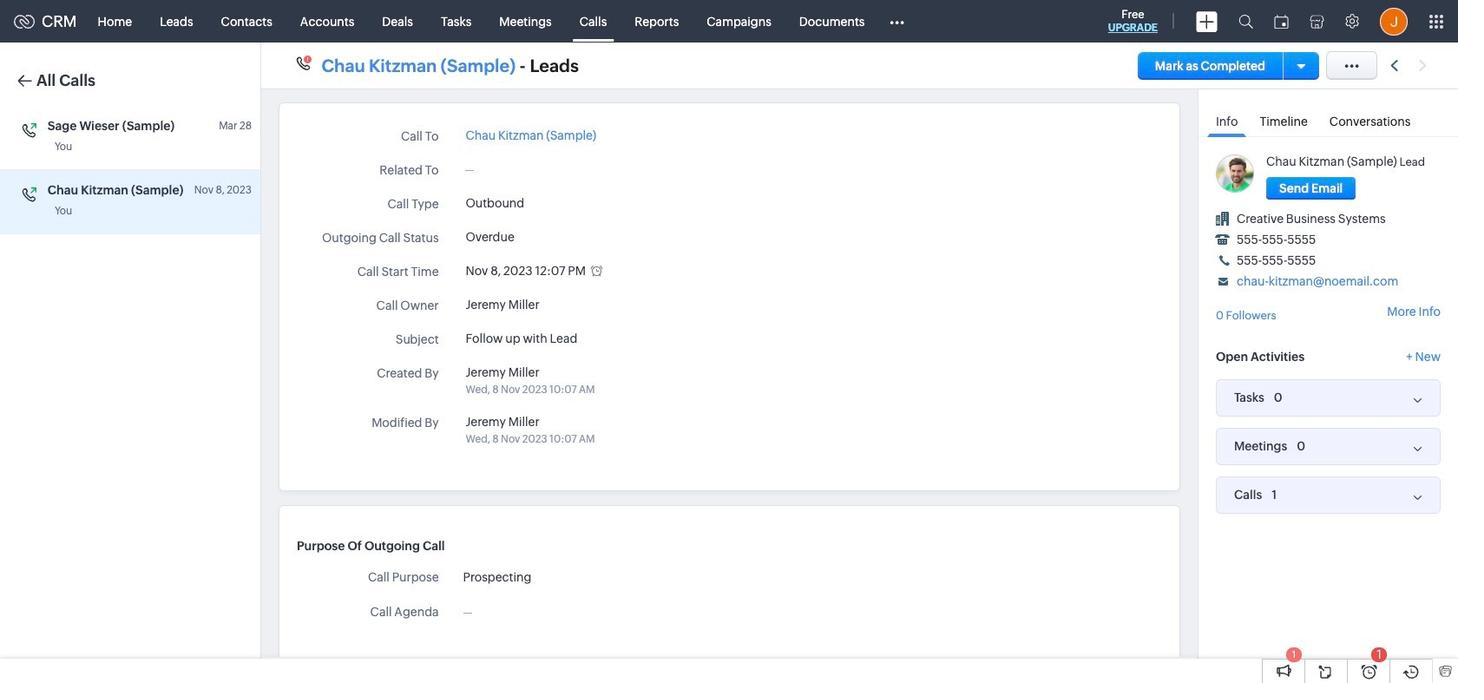 Task type: vqa. For each thing, say whether or not it's contained in the screenshot.
Number Format format
no



Task type: describe. For each thing, give the bounding box(es) containing it.
next record image
[[1419, 60, 1430, 71]]

create menu element
[[1186, 0, 1228, 42]]

calendar image
[[1274, 14, 1289, 28]]



Task type: locate. For each thing, give the bounding box(es) containing it.
search image
[[1239, 14, 1253, 29]]

Other Modules field
[[879, 7, 916, 35]]

logo image
[[14, 14, 35, 28]]

previous record image
[[1391, 60, 1398, 71]]

None button
[[1266, 177, 1356, 200]]

search element
[[1228, 0, 1264, 43]]

profile image
[[1380, 7, 1408, 35]]

profile element
[[1370, 0, 1418, 42]]

create menu image
[[1196, 11, 1218, 32]]



